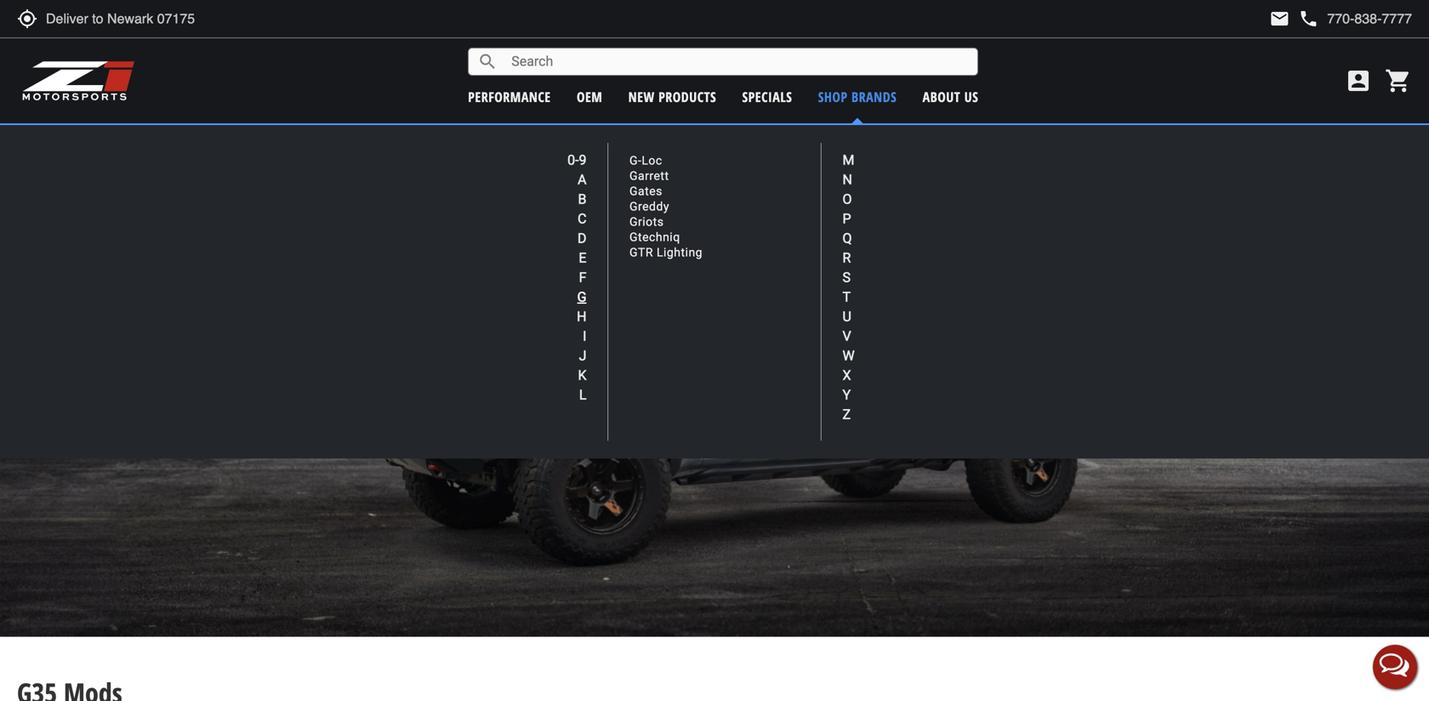 Task type: describe. For each thing, give the bounding box(es) containing it.
f
[[579, 269, 587, 285]]

phone link
[[1299, 9, 1412, 29]]

0-9 a b c d e f g h i j k l
[[568, 152, 587, 403]]

x
[[843, 367, 851, 383]]

brands
[[852, 88, 897, 106]]

gtr
[[630, 245, 653, 259]]

(change model) link
[[786, 132, 862, 149]]

about us
[[923, 88, 979, 106]]

specials
[[742, 88, 792, 106]]

u
[[843, 308, 852, 325]]

mail phone
[[1270, 9, 1319, 29]]

lighting
[[657, 245, 703, 259]]

shop brands link
[[818, 88, 897, 106]]

performance link
[[468, 88, 551, 106]]

m
[[843, 152, 855, 168]]

t
[[843, 289, 851, 305]]

k
[[578, 367, 587, 383]]

greddy
[[630, 199, 670, 213]]

w
[[843, 348, 855, 364]]

l
[[579, 387, 587, 403]]

g-loc link
[[630, 153, 663, 167]]

b
[[578, 191, 587, 207]]

0-
[[568, 152, 579, 168]]

new products
[[628, 88, 716, 106]]

e
[[579, 250, 587, 266]]

shopping_cart link
[[1381, 67, 1412, 94]]

new products link
[[628, 88, 716, 106]]

search
[[477, 51, 498, 72]]

g
[[577, 289, 587, 305]]

account_box link
[[1341, 67, 1377, 94]]

products
[[659, 88, 716, 106]]

r
[[843, 250, 851, 266]]

p
[[843, 211, 851, 227]]

y
[[843, 387, 851, 403]]

gates link
[[630, 184, 663, 198]]

my_location
[[17, 9, 37, 29]]

oem
[[577, 88, 603, 106]]

new
[[628, 88, 655, 106]]

gtr lighting link
[[630, 245, 703, 259]]

performance
[[468, 88, 551, 106]]

n
[[843, 171, 852, 188]]

d
[[578, 230, 587, 246]]

h
[[577, 308, 587, 325]]

phone
[[1299, 9, 1319, 29]]

v
[[843, 328, 851, 344]]

s
[[843, 269, 851, 285]]

oem link
[[577, 88, 603, 106]]

o
[[843, 191, 852, 207]]

shop brands
[[818, 88, 897, 106]]

garrett
[[630, 169, 669, 183]]

gtechniq link
[[630, 230, 680, 244]]

about
[[923, 88, 961, 106]]

9
[[579, 152, 587, 168]]



Task type: locate. For each thing, give the bounding box(es) containing it.
model)
[[828, 132, 862, 149]]

us
[[964, 88, 979, 106]]

shopping_cart
[[1385, 67, 1412, 94]]

specials link
[[742, 88, 792, 106]]

about us link
[[923, 88, 979, 106]]

a
[[578, 171, 587, 188]]

i
[[583, 328, 587, 344]]

z
[[843, 406, 851, 422]]

mail link
[[1270, 9, 1290, 29]]

griots link
[[630, 215, 664, 229]]

g-
[[630, 153, 642, 167]]

win this truck shop now to get automatically entered image
[[0, 146, 1429, 637]]

loc
[[642, 153, 663, 167]]

m n o p q r s t u v w x y z
[[843, 152, 855, 422]]

'tis the season spread some cheer with our massive selection of z1 products image
[[0, 0, 1429, 118]]

c
[[578, 211, 587, 227]]

(change
[[786, 132, 825, 149]]

g-loc garrett gates greddy griots gtechniq gtr lighting
[[630, 153, 703, 259]]

account_box
[[1345, 67, 1372, 94]]

q
[[843, 230, 852, 246]]

gtechniq
[[630, 230, 680, 244]]

j
[[579, 348, 587, 364]]

z1 motorsports logo image
[[21, 60, 136, 102]]

(change model)
[[786, 132, 862, 149]]

griots
[[630, 215, 664, 229]]

Search search field
[[498, 49, 978, 75]]

garrett link
[[630, 169, 669, 183]]

gates
[[630, 184, 663, 198]]

shop
[[818, 88, 848, 106]]

mail
[[1270, 9, 1290, 29]]

greddy link
[[630, 199, 670, 213]]



Task type: vqa. For each thing, say whether or not it's contained in the screenshot.
performance link
yes



